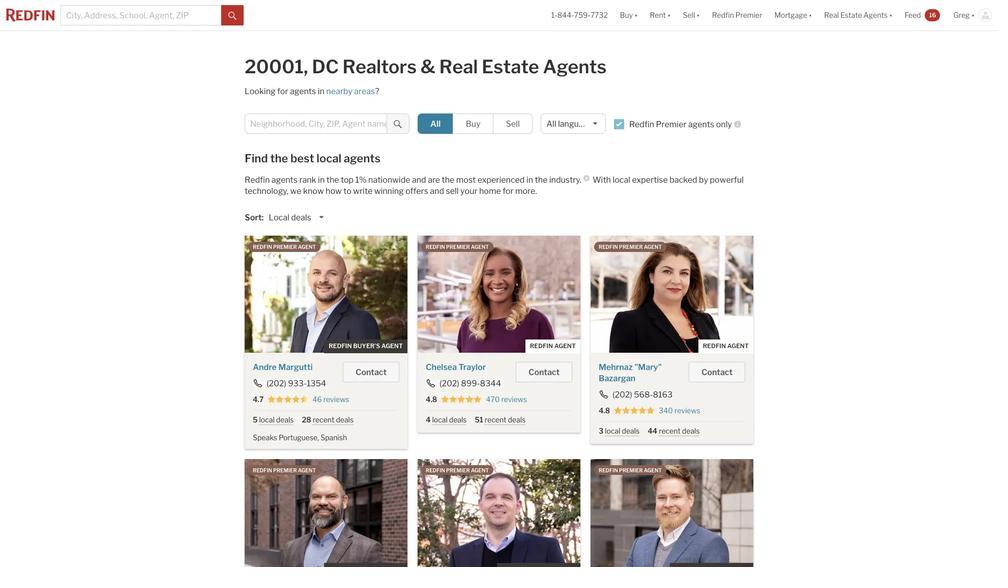 Task type: locate. For each thing, give the bounding box(es) containing it.
buy inside radio
[[466, 119, 481, 129]]

redfin for redfin agents rank in the top 1% nationwide and are the most experienced in the industry.
[[245, 175, 270, 185]]

0 vertical spatial agents
[[864, 11, 888, 20]]

reviews for 8163
[[675, 406, 701, 415]]

1 vertical spatial buy
[[466, 119, 481, 129]]

1 horizontal spatial (202)
[[440, 379, 460, 388]]

local right 3
[[605, 427, 621, 435]]

(202) 568-8163
[[613, 390, 673, 400]]

redfin premier agent
[[253, 244, 316, 250], [426, 244, 489, 250], [599, 244, 662, 250], [253, 467, 316, 473], [426, 467, 489, 473], [599, 467, 662, 473]]

0 vertical spatial estate
[[841, 11, 863, 20]]

2 horizontal spatial (202)
[[613, 390, 633, 400]]

2 contact button from the left
[[516, 362, 573, 382]]

0 horizontal spatial reviews
[[324, 395, 349, 404]]

contact button
[[343, 362, 400, 382], [516, 362, 573, 382], [689, 362, 746, 382]]

estate
[[841, 11, 863, 20], [482, 55, 539, 78]]

1 horizontal spatial redfin
[[630, 120, 655, 129]]

(202) 899-8344
[[440, 379, 501, 388]]

all inside option
[[431, 119, 441, 129]]

▾ inside "real estate agents ▾" link
[[890, 11, 893, 20]]

▾ left feed
[[890, 11, 893, 20]]

(202) down andre margutti
[[267, 379, 286, 388]]

4.7
[[253, 395, 264, 404]]

1 contact from the left
[[356, 368, 387, 377]]

and inside with local expertise backed by powerful technology, we know how to write winning offers and sell your home for more.
[[430, 186, 444, 196]]

4
[[426, 415, 431, 424]]

real right mortgage ▾
[[825, 11, 839, 20]]

1 vertical spatial 4.8
[[599, 406, 610, 415]]

2 horizontal spatial redfin
[[713, 11, 734, 20]]

0 vertical spatial rating 4.8 out of 5 element
[[441, 395, 482, 404]]

deals for 4 local deals
[[449, 415, 467, 424]]

1 redfin agent from the left
[[530, 342, 576, 350]]

experienced
[[478, 175, 525, 185]]

in
[[318, 87, 325, 96], [318, 175, 325, 185], [527, 175, 533, 185]]

premier
[[273, 244, 297, 250], [446, 244, 470, 250], [619, 244, 643, 250], [273, 467, 297, 473], [446, 467, 470, 473], [619, 467, 643, 473]]

local right 5
[[259, 415, 275, 424]]

all left buy radio
[[431, 119, 441, 129]]

contact button for (202) 933-1354
[[343, 362, 400, 382]]

4.8 up 4
[[426, 395, 437, 404]]

(202) down bazargan
[[613, 390, 633, 400]]

▾ right greg
[[972, 11, 975, 20]]

0 horizontal spatial 4.8
[[426, 395, 437, 404]]

andre
[[253, 362, 277, 372]]

submit search image
[[229, 12, 237, 20], [394, 120, 402, 128]]

1 vertical spatial redfin
[[630, 120, 655, 129]]

all left languages
[[547, 119, 557, 129]]

photo of stuart naranch image
[[245, 459, 408, 567]]

340
[[659, 406, 673, 415]]

0 vertical spatial for
[[277, 87, 288, 96]]

photo of andre margutti image
[[245, 236, 408, 353]]

▾ right the rent ▾
[[697, 11, 700, 20]]

local right 4
[[432, 415, 448, 424]]

bazargan
[[599, 374, 636, 383]]

0 horizontal spatial and
[[412, 175, 426, 185]]

buy right 7732
[[620, 11, 633, 20]]

2 contact from the left
[[529, 368, 560, 377]]

0 horizontal spatial submit search image
[[229, 12, 237, 20]]

1 horizontal spatial sell
[[683, 11, 695, 20]]

local for chelsea traylor
[[432, 415, 448, 424]]

andre margutti link
[[253, 362, 313, 372]]

option group
[[418, 114, 533, 134]]

deals for 3 local deals
[[622, 427, 640, 435]]

▾ left the rent
[[635, 11, 638, 20]]

sell
[[683, 11, 695, 20], [506, 119, 520, 129]]

contact button for (202) 568-8163
[[689, 362, 746, 382]]

▾ right mortgage
[[809, 11, 813, 20]]

0 vertical spatial premier
[[736, 11, 763, 20]]

0 horizontal spatial (202)
[[267, 379, 286, 388]]

1-844-759-7732 link
[[552, 11, 608, 20]]

1 vertical spatial for
[[503, 186, 514, 196]]

0 vertical spatial sell
[[683, 11, 695, 20]]

reviews for 8344
[[502, 395, 527, 404]]

1 horizontal spatial for
[[503, 186, 514, 196]]

in left nearby on the left of page
[[318, 87, 325, 96]]

we
[[290, 186, 302, 196]]

premier for redfin premier
[[736, 11, 763, 20]]

deals down the 470 reviews
[[508, 415, 526, 424]]

for
[[277, 87, 288, 96], [503, 186, 514, 196]]

sell right the rent ▾
[[683, 11, 695, 20]]

and up offers
[[412, 175, 426, 185]]

deals left 44
[[622, 427, 640, 435]]

recent right 51
[[485, 415, 507, 424]]

1 vertical spatial and
[[430, 186, 444, 196]]

estate inside dropdown button
[[841, 11, 863, 20]]

2 ▾ from the left
[[668, 11, 671, 20]]

top
[[341, 175, 354, 185]]

0 horizontal spatial real
[[440, 55, 478, 78]]

buy inside dropdown button
[[620, 11, 633, 20]]

0 horizontal spatial for
[[277, 87, 288, 96]]

1 horizontal spatial and
[[430, 186, 444, 196]]

0 horizontal spatial contact
[[356, 368, 387, 377]]

deals right local
[[291, 213, 311, 222]]

disclaimer image
[[584, 175, 590, 181]]

4.8 up 3
[[599, 406, 610, 415]]

1 horizontal spatial reviews
[[502, 395, 527, 404]]

(202) down the chelsea traylor link
[[440, 379, 460, 388]]

0 horizontal spatial all
[[431, 119, 441, 129]]

redfin for redfin premier
[[713, 11, 734, 20]]

1 horizontal spatial premier
[[736, 11, 763, 20]]

2 horizontal spatial contact button
[[689, 362, 746, 382]]

premier inside button
[[736, 11, 763, 20]]

rent
[[650, 11, 666, 20]]

local for mehrnaz "mary" bazargan
[[605, 427, 621, 435]]

option group containing all
[[418, 114, 533, 134]]

contact for (202) 933-1354
[[356, 368, 387, 377]]

0 horizontal spatial rating 4.8 out of 5 element
[[441, 395, 482, 404]]

areas
[[354, 87, 375, 96]]

more.
[[516, 186, 537, 196]]

2 redfin agent from the left
[[703, 342, 749, 350]]

rating 4.8 out of 5 element down (202) 568-8163 button
[[615, 406, 655, 415]]

8344
[[480, 379, 501, 388]]

0 horizontal spatial agents
[[543, 55, 607, 78]]

1 horizontal spatial submit search image
[[394, 120, 402, 128]]

28
[[302, 415, 311, 424]]

best
[[291, 152, 314, 165]]

1 vertical spatial premier
[[656, 120, 687, 129]]

chelsea traylor link
[[426, 362, 486, 372]]

for down "experienced"
[[503, 186, 514, 196]]

rent ▾ button
[[644, 0, 677, 31]]

rating 4.8 out of 5 element down (202) 899-8344 button
[[441, 395, 482, 404]]

sell inside sell ▾ dropdown button
[[683, 11, 695, 20]]

for inside with local expertise backed by powerful technology, we know how to write winning offers and sell your home for more.
[[503, 186, 514, 196]]

0 horizontal spatial sell
[[506, 119, 520, 129]]

rating 4.8 out of 5 element
[[441, 395, 482, 404], [615, 406, 655, 415]]

4 local deals
[[426, 415, 467, 424]]

all
[[431, 119, 441, 129], [547, 119, 557, 129]]

reviews
[[324, 395, 349, 404], [502, 395, 527, 404], [675, 406, 701, 415]]

reviews for 1354
[[324, 395, 349, 404]]

local right with
[[613, 175, 631, 185]]

recent
[[313, 415, 335, 424], [485, 415, 507, 424], [659, 427, 681, 435]]

greg
[[954, 11, 970, 20]]

reviews right 340
[[675, 406, 701, 415]]

1 horizontal spatial recent
[[485, 415, 507, 424]]

technology,
[[245, 186, 289, 196]]

(202)
[[267, 379, 286, 388], [440, 379, 460, 388], [613, 390, 633, 400]]

1 vertical spatial estate
[[482, 55, 539, 78]]

All radio
[[418, 114, 454, 134]]

470 reviews
[[486, 395, 527, 404]]

by
[[699, 175, 709, 185]]

0 horizontal spatial premier
[[656, 120, 687, 129]]

all languages
[[547, 119, 597, 129]]

0 horizontal spatial redfin
[[245, 175, 270, 185]]

buyer's
[[353, 342, 380, 350]]

759-
[[574, 11, 591, 20]]

1 horizontal spatial contact
[[529, 368, 560, 377]]

the
[[270, 152, 288, 165], [327, 175, 339, 185], [442, 175, 455, 185], [535, 175, 548, 185]]

buy right all option
[[466, 119, 481, 129]]

Neighborhood, City, ZIP, Agent name search field
[[245, 114, 387, 134]]

and down are
[[430, 186, 444, 196]]

mortgage
[[775, 11, 808, 20]]

industry.
[[550, 175, 582, 185]]

real
[[825, 11, 839, 20], [440, 55, 478, 78]]

▾ inside mortgage ▾ dropdown button
[[809, 11, 813, 20]]

1 horizontal spatial contact button
[[516, 362, 573, 382]]

for right looking
[[277, 87, 288, 96]]

2 horizontal spatial reviews
[[675, 406, 701, 415]]

reviews right 46 on the left of page
[[324, 395, 349, 404]]

redfin agent for 8344
[[530, 342, 576, 350]]

agent
[[298, 244, 316, 250], [471, 244, 489, 250], [644, 244, 662, 250], [382, 342, 403, 350], [555, 342, 576, 350], [728, 342, 749, 350], [298, 467, 316, 473], [471, 467, 489, 473], [644, 467, 662, 473]]

speaks portuguese, spanish
[[253, 433, 347, 442]]

rating 4.8 out of 5 element for 568-
[[615, 406, 655, 415]]

recent right the 28
[[313, 415, 335, 424]]

recent right 44
[[659, 427, 681, 435]]

deals for 28 recent deals
[[336, 415, 354, 424]]

0 horizontal spatial buy
[[466, 119, 481, 129]]

Buy radio
[[453, 114, 494, 134]]

buy for buy
[[466, 119, 481, 129]]

3 contact button from the left
[[689, 362, 746, 382]]

reviews right 470
[[502, 395, 527, 404]]

▾ inside rent ▾ dropdown button
[[668, 11, 671, 20]]

contact
[[356, 368, 387, 377], [529, 368, 560, 377], [702, 368, 733, 377]]

4.8
[[426, 395, 437, 404], [599, 406, 610, 415]]

3 ▾ from the left
[[697, 11, 700, 20]]

deals down rating 4.7 out of 5 element
[[276, 415, 294, 424]]

deals left 51
[[449, 415, 467, 424]]

buy ▾
[[620, 11, 638, 20]]

(202) 568-8163 button
[[599, 390, 674, 400]]

deals up spanish
[[336, 415, 354, 424]]

844-
[[558, 11, 574, 20]]

mortgage ▾
[[775, 11, 813, 20]]

4 ▾ from the left
[[809, 11, 813, 20]]

(202) for (202) 899-8344
[[440, 379, 460, 388]]

deals down 340 reviews
[[683, 427, 700, 435]]

in for agents
[[318, 87, 325, 96]]

1 all from the left
[[431, 119, 441, 129]]

sell ▾ button
[[683, 0, 700, 31]]

the up how
[[327, 175, 339, 185]]

(202) 933-1354 button
[[253, 379, 327, 388]]

sell inside sell option
[[506, 119, 520, 129]]

1 horizontal spatial all
[[547, 119, 557, 129]]

0 vertical spatial 4.8
[[426, 395, 437, 404]]

redfin for redfin premier agents only
[[630, 120, 655, 129]]

1 horizontal spatial agents
[[864, 11, 888, 20]]

▾ for sell ▾
[[697, 11, 700, 20]]

1 vertical spatial rating 4.8 out of 5 element
[[615, 406, 655, 415]]

backed
[[670, 175, 698, 185]]

mehrnaz
[[599, 362, 633, 372]]

2 vertical spatial redfin
[[245, 175, 270, 185]]

recent for (202) 899-8344
[[485, 415, 507, 424]]

▾ inside buy ▾ dropdown button
[[635, 11, 638, 20]]

1 horizontal spatial buy
[[620, 11, 633, 20]]

1 horizontal spatial real
[[825, 11, 839, 20]]

16
[[930, 11, 937, 19]]

rank
[[300, 175, 316, 185]]

powerful
[[710, 175, 744, 185]]

5 ▾ from the left
[[890, 11, 893, 20]]

0 horizontal spatial redfin agent
[[530, 342, 576, 350]]

0 horizontal spatial recent
[[313, 415, 335, 424]]

and
[[412, 175, 426, 185], [430, 186, 444, 196]]

0 vertical spatial real
[[825, 11, 839, 20]]

2 horizontal spatial contact
[[702, 368, 733, 377]]

1 vertical spatial sell
[[506, 119, 520, 129]]

1 contact button from the left
[[343, 362, 400, 382]]

in for rank
[[318, 175, 325, 185]]

redfin inside button
[[713, 11, 734, 20]]

2 all from the left
[[547, 119, 557, 129]]

▾ for rent ▾
[[668, 11, 671, 20]]

deals for 5 local deals
[[276, 415, 294, 424]]

1 horizontal spatial redfin agent
[[703, 342, 749, 350]]

0 vertical spatial and
[[412, 175, 426, 185]]

6 ▾ from the left
[[972, 11, 975, 20]]

1 horizontal spatial estate
[[841, 11, 863, 20]]

the up sell
[[442, 175, 455, 185]]

3 contact from the left
[[702, 368, 733, 377]]

portuguese,
[[279, 433, 319, 442]]

in right the rank
[[318, 175, 325, 185]]

1 horizontal spatial rating 4.8 out of 5 element
[[615, 406, 655, 415]]

2 horizontal spatial recent
[[659, 427, 681, 435]]

0 horizontal spatial contact button
[[343, 362, 400, 382]]

local inside with local expertise backed by powerful technology, we know how to write winning offers and sell your home for more.
[[613, 175, 631, 185]]

1 ▾ from the left
[[635, 11, 638, 20]]

home
[[479, 186, 501, 196]]

deals for 44 recent deals
[[683, 427, 700, 435]]

looking
[[245, 87, 276, 96]]

photo of will hirzy image
[[591, 459, 754, 567]]

▾ inside sell ▾ dropdown button
[[697, 11, 700, 20]]

rent ▾ button
[[650, 0, 671, 31]]

sell right buy radio
[[506, 119, 520, 129]]

real right &
[[440, 55, 478, 78]]

0 vertical spatial redfin
[[713, 11, 734, 20]]

&
[[421, 55, 436, 78]]

0 vertical spatial buy
[[620, 11, 633, 20]]

▾ right the rent
[[668, 11, 671, 20]]

nearby areas link
[[326, 87, 375, 96]]

1 horizontal spatial 4.8
[[599, 406, 610, 415]]



Task type: describe. For each thing, give the bounding box(es) containing it.
1354
[[307, 379, 326, 388]]

1 vertical spatial agents
[[543, 55, 607, 78]]

local for andre margutti
[[259, 415, 275, 424]]

20001, dc realtors & real estate agents
[[245, 55, 607, 78]]

agents up 1%
[[344, 152, 381, 165]]

340 reviews
[[659, 406, 701, 415]]

1-
[[552, 11, 558, 20]]

7732
[[591, 11, 608, 20]]

nationwide
[[369, 175, 411, 185]]

deals for 51 recent deals
[[508, 415, 526, 424]]

winning
[[374, 186, 404, 196]]

margutti
[[279, 362, 313, 372]]

sell ▾ button
[[677, 0, 706, 31]]

sell
[[446, 186, 459, 196]]

470
[[486, 395, 500, 404]]

spanish
[[321, 433, 347, 442]]

contact for (202) 899-8344
[[529, 368, 560, 377]]

speaks
[[253, 433, 277, 442]]

▾ for buy ▾
[[635, 11, 638, 20]]

contact for (202) 568-8163
[[702, 368, 733, 377]]

languages
[[558, 119, 597, 129]]

0 vertical spatial submit search image
[[229, 12, 237, 20]]

real estate agents ▾ link
[[825, 0, 893, 31]]

51 recent deals
[[475, 415, 526, 424]]

rating 4.8 out of 5 element for 899-
[[441, 395, 482, 404]]

looking for agents in nearby areas ?
[[245, 87, 380, 96]]

know
[[303, 186, 324, 196]]

your
[[461, 186, 478, 196]]

1 vertical spatial real
[[440, 55, 478, 78]]

redfin premier
[[713, 11, 763, 20]]

only
[[717, 120, 732, 129]]

(202) 899-8344 button
[[426, 379, 502, 388]]

expertise
[[632, 175, 668, 185]]

mehrnaz "mary" bazargan link
[[599, 362, 662, 383]]

real estate agents ▾
[[825, 11, 893, 20]]

traylor
[[459, 362, 486, 372]]

all for all
[[431, 119, 441, 129]]

buy ▾ button
[[614, 0, 644, 31]]

redfin agents rank in the top 1% nationwide and are the most experienced in the industry.
[[245, 175, 582, 185]]

greg ▾
[[954, 11, 975, 20]]

the right the find
[[270, 152, 288, 165]]

44 recent deals
[[648, 427, 700, 435]]

local deals
[[269, 213, 311, 222]]

sell for sell ▾
[[683, 11, 695, 20]]

(202) for (202) 933-1354
[[267, 379, 286, 388]]

agents inside dropdown button
[[864, 11, 888, 20]]

44
[[648, 427, 658, 435]]

20001,
[[245, 55, 308, 78]]

recent for (202) 568-8163
[[659, 427, 681, 435]]

?
[[375, 87, 380, 96]]

mortgage ▾ button
[[769, 0, 819, 31]]

find the best local agents
[[245, 152, 381, 165]]

photo of chelsea traylor image
[[418, 236, 581, 353]]

46
[[313, 395, 322, 404]]

1 vertical spatial submit search image
[[394, 120, 402, 128]]

4.8 for (202) 899-8344
[[426, 395, 437, 404]]

5 local deals
[[253, 415, 294, 424]]

in up more.
[[527, 175, 533, 185]]

most
[[456, 175, 476, 185]]

chelsea traylor
[[426, 362, 486, 372]]

local
[[269, 213, 290, 222]]

5
[[253, 415, 258, 424]]

redfin agent for 8163
[[703, 342, 749, 350]]

all for all languages
[[547, 119, 557, 129]]

mortgage ▾ button
[[775, 0, 813, 31]]

realtors
[[343, 55, 417, 78]]

the up more.
[[535, 175, 548, 185]]

sell ▾
[[683, 11, 700, 20]]

▾ for greg ▾
[[972, 11, 975, 20]]

sell for sell
[[506, 119, 520, 129]]

photo of rob wittman image
[[418, 459, 581, 567]]

mehrnaz "mary" bazargan
[[599, 362, 662, 383]]

write
[[353, 186, 373, 196]]

offers
[[406, 186, 429, 196]]

buy for buy ▾
[[620, 11, 633, 20]]

Sell radio
[[493, 114, 533, 134]]

3
[[599, 427, 604, 435]]

rating 4.7 out of 5 element
[[268, 395, 309, 404]]

contact button for (202) 899-8344
[[516, 362, 573, 382]]

0 horizontal spatial estate
[[482, 55, 539, 78]]

redfin premier agents only
[[630, 120, 732, 129]]

andre margutti
[[253, 362, 313, 372]]

46 reviews
[[313, 395, 349, 404]]

4.8 for (202) 568-8163
[[599, 406, 610, 415]]

photo of mehrnaz "mary" bazargan image
[[591, 236, 754, 353]]

chelsea
[[426, 362, 457, 372]]

sort:
[[245, 213, 264, 222]]

real estate agents ▾ button
[[819, 0, 899, 31]]

agents up we
[[272, 175, 298, 185]]

premier for redfin premier agents only
[[656, 120, 687, 129]]

1-844-759-7732
[[552, 11, 608, 20]]

local right best
[[317, 152, 342, 165]]

with local expertise backed by powerful technology, we know how to write winning offers and sell your home for more.
[[245, 175, 744, 196]]

agents left only
[[689, 120, 715, 129]]

dc
[[312, 55, 339, 78]]

real inside dropdown button
[[825, 11, 839, 20]]

buy ▾ button
[[620, 0, 638, 31]]

8163
[[653, 390, 673, 400]]

(202) for (202) 568-8163
[[613, 390, 633, 400]]

recent for (202) 933-1354
[[313, 415, 335, 424]]

are
[[428, 175, 440, 185]]

1%
[[356, 175, 367, 185]]

agents down dc
[[290, 87, 316, 96]]

feed
[[905, 11, 922, 20]]

how
[[326, 186, 342, 196]]

3 local deals
[[599, 427, 640, 435]]

899-
[[461, 379, 480, 388]]

(202) 933-1354
[[267, 379, 326, 388]]

"mary"
[[635, 362, 662, 372]]

City, Address, School, Agent, ZIP search field
[[61, 5, 221, 25]]

find
[[245, 152, 268, 165]]

▾ for mortgage ▾
[[809, 11, 813, 20]]

to
[[344, 186, 352, 196]]



Task type: vqa. For each thing, say whether or not it's contained in the screenshot.
3rd *
no



